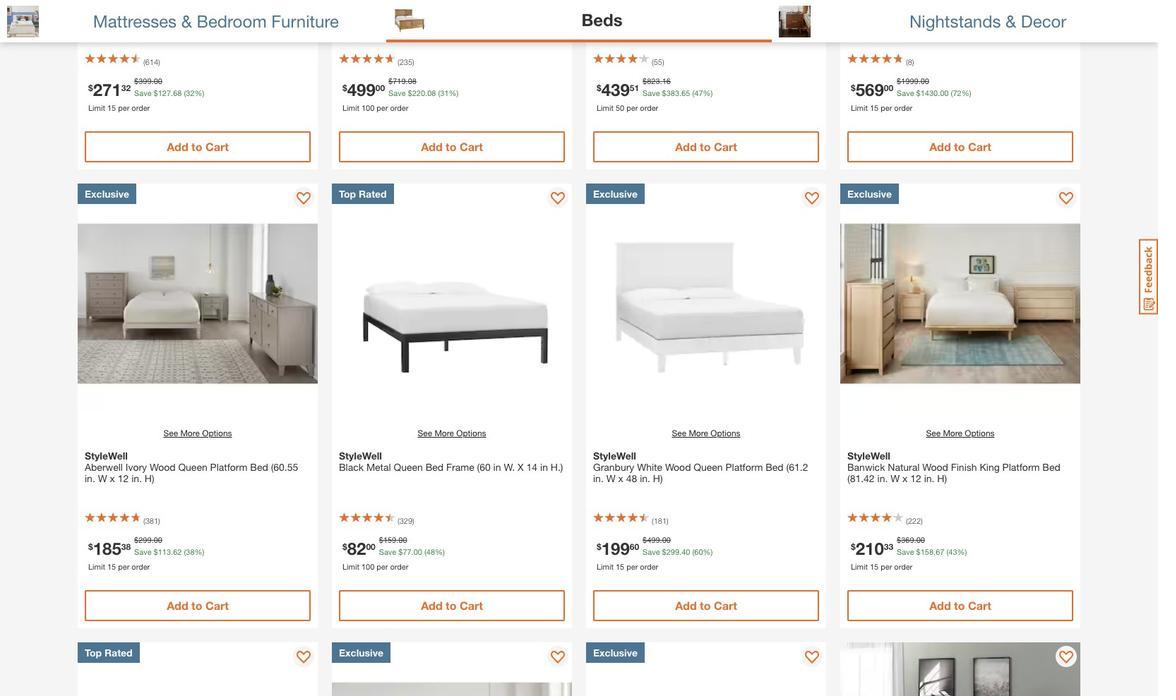 Task type: describe. For each thing, give the bounding box(es) containing it.
save for 185
[[134, 547, 152, 556]]

top rated for "black metal queen bed frame (60 in w. x 14 in h.)" image
[[339, 188, 387, 200]]

dorley
[[85, 2, 113, 14]]

cart for the add to cart button below 31
[[460, 140, 483, 153]]

( up the 719
[[398, 57, 400, 66]]

50
[[616, 103, 625, 112]]

48 inside $ 82 00 $ 159 . 00 save $ 77 . 00 ( 48 %) limit 100 per order
[[427, 547, 435, 556]]

limit for 271
[[88, 103, 105, 112]]

arch
[[1036, 4, 1056, 16]]

add to cart button down 68
[[85, 131, 311, 163]]

299 inside $ 185 38 $ 299 . 00 save $ 113 . 62 ( 38 %) limit 15 per order
[[139, 536, 152, 545]]

%) for 82
[[435, 547, 445, 556]]

15 for 185
[[107, 562, 116, 571]]

save for 210
[[897, 547, 915, 556]]

nadia carved whitewash queen bed with arch link
[[848, 0, 1056, 16]]

see for 185
[[164, 428, 178, 439]]

see more options link for 185
[[164, 427, 232, 440]]

stylewell for 185
[[85, 450, 128, 462]]

%) for 199
[[703, 547, 713, 556]]

add to cart button down "72"
[[848, 131, 1074, 163]]

614
[[145, 57, 158, 66]]

aberwell ivory wood queen platform bed (60.55 in. w x 12 in. h) image
[[78, 184, 318, 424]]

h) inside stylewell banwick natural wood finish king platform bed (81.42 in. w x 12 in. h)
[[938, 473, 948, 485]]

natural
[[888, 461, 920, 473]]

order for 185
[[132, 562, 150, 571]]

nightstands & decor button
[[773, 0, 1159, 42]]

add to cart for the add to cart button on top of dayport oil rubbed bronze metal queen scroll bed "image"
[[421, 599, 483, 613]]

0 horizontal spatial 32
[[121, 82, 131, 93]]

add to cart for the add to cart button under 47
[[676, 140, 738, 153]]

220
[[412, 88, 425, 97]]

queen inside queen advanced bed base with wireless remote link
[[339, 2, 368, 14]]

adele light brown oat upholstered king platform bed frame with a vertical channel tufted wingback headboard link
[[594, 0, 820, 37]]

stylewell banwick natural wood finish king platform bed (81.42 in. w x 12 in. h)
[[848, 450, 1061, 485]]

%) for 439
[[703, 88, 713, 97]]

159
[[384, 536, 397, 545]]

adele light brown oat upholstered king platform bed frame with a vertical channel tufted wingback headboard
[[594, 2, 813, 37]]

( up '399'
[[143, 57, 145, 66]]

) for 185
[[158, 516, 160, 526]]

( up 369
[[907, 516, 908, 526]]

save for 569
[[897, 88, 915, 97]]

329
[[400, 516, 413, 526]]

$ 271 32 $ 399 . 00 save $ 127 . 68 ( 32 %) limit 15 per order
[[88, 76, 204, 112]]

in right (60 at the left bottom
[[494, 461, 501, 473]]

add for the add to cart button underneath 43
[[930, 599, 951, 613]]

wingback
[[594, 25, 638, 37]]

cart for the add to cart button under 68
[[206, 140, 229, 153]]

1 in. from the left
[[85, 473, 95, 485]]

33
[[884, 541, 894, 552]]

bed inside dorley farmhouse black metal queen bed (64.76 in w. x 53.54 in h.)
[[255, 2, 273, 14]]

save for 82
[[379, 547, 397, 556]]

$ 569 00 $ 1999 . 00 save $ 1430 . 00 ( 72 %) limit 15 per order
[[851, 76, 972, 112]]

00 left 1999
[[884, 82, 894, 93]]

bed inside stylewell banwick natural wood finish king platform bed (81.42 in. w x 12 in. h)
[[1043, 461, 1061, 473]]

see more options for 210
[[927, 428, 995, 439]]

aberwell
[[85, 461, 123, 473]]

mattresses & bedroom furniture image
[[7, 5, 39, 37]]

381
[[145, 516, 158, 526]]

furniture
[[272, 11, 339, 31]]

options for 199
[[711, 428, 741, 439]]

( 222 )
[[907, 516, 923, 526]]

wireless
[[485, 2, 522, 14]]

with inside queen advanced bed base with wireless remote link
[[464, 2, 482, 14]]

bedroom
[[197, 11, 267, 31]]

569
[[856, 79, 884, 99]]

in left 53.54
[[85, 13, 92, 25]]

$ 499 00 $ 719 . 08 save $ 220 . 08 ( 31 %) limit 100 per order
[[343, 76, 459, 112]]

upholstered
[[696, 2, 750, 14]]

order for 439
[[640, 103, 659, 112]]

queen inside stylewell black metal queen bed frame (60 in w. x 14 in h.)
[[394, 461, 423, 473]]

dorley farmhouse black metal queen bed (64.76 in w. x 53.54 in h.) link
[[85, 0, 311, 25]]

823
[[647, 76, 660, 85]]

00 left "72"
[[941, 88, 949, 97]]

add for the add to cart button on top of dayport oil rubbed bronze metal queen scroll bed "image"
[[421, 599, 443, 613]]

181
[[654, 516, 667, 526]]

00 up 1430
[[921, 76, 930, 85]]

2 in. from the left
[[132, 473, 142, 485]]

72
[[953, 88, 962, 97]]

black metal queen bed frame (60 in w. x 14 in h.) image
[[332, 184, 572, 424]]

299 inside "$ 199 60 $ 499 . 00 save $ 299 . 40 ( 60 %) limit 15 per order"
[[667, 547, 680, 556]]

369
[[902, 536, 915, 545]]

save for 439
[[643, 88, 660, 97]]

banwick
[[848, 461, 886, 473]]

(81.42
[[848, 473, 875, 485]]

h.) for 14
[[551, 461, 563, 473]]

x inside stylewell banwick natural wood finish king platform bed (81.42 in. w x 12 in. h)
[[903, 473, 908, 485]]

queen advanced bed base with wireless remote
[[339, 2, 560, 14]]

) for 439
[[663, 57, 665, 66]]

1 vertical spatial 08
[[428, 88, 436, 97]]

12 inside stylewell banwick natural wood finish king platform bed (81.42 in. w x 12 in. h)
[[911, 473, 922, 485]]

queen inside stylewell aberwell ivory wood queen platform bed (60.55 in. w x 12 in. h)
[[178, 461, 208, 473]]

solid wood walnut king platform bed image
[[841, 643, 1081, 697]]

in right 53.54
[[145, 13, 153, 25]]

$ 210 33 $ 369 . 00 save $ 158 . 67 ( 43 %) limit 15 per order
[[851, 536, 968, 571]]

210
[[856, 539, 884, 559]]

185
[[93, 539, 121, 559]]

per for 199
[[627, 562, 638, 571]]

stylewell granbury white wood queen platform bed (61.2 in. w x 48 in. h)
[[594, 450, 809, 485]]

bed inside "stylewell granbury white wood queen platform bed (61.2 in. w x 48 in. h)"
[[766, 461, 784, 473]]

see more options for 185
[[164, 428, 232, 439]]

%) for 569
[[962, 88, 972, 97]]

platform inside "stylewell granbury white wood queen platform bed (61.2 in. w x 48 in. h)"
[[726, 461, 763, 473]]

dorley farmhouse black metal queen bed (64.76 in w. x 53.54 in h.)
[[85, 2, 303, 25]]

4 in. from the left
[[640, 473, 651, 485]]

farmhouse
[[116, 2, 166, 14]]

metal inside dorley farmhouse black metal queen bed (64.76 in w. x 53.54 in h.)
[[196, 2, 220, 14]]

14
[[527, 461, 538, 473]]

( up $ 82 00 $ 159 . 00 save $ 77 . 00 ( 48 %) limit 100 per order
[[398, 516, 400, 526]]

more for 185
[[180, 428, 200, 439]]

bed inside nadia carved whitewash queen bed with arch link
[[994, 4, 1012, 16]]

15 for 210
[[870, 562, 879, 571]]

0 horizontal spatial 60
[[630, 541, 640, 552]]

271
[[93, 79, 121, 99]]

nightstands & decor
[[910, 11, 1067, 31]]

47
[[695, 88, 703, 97]]

nadia
[[848, 4, 874, 16]]

00 left 159
[[366, 541, 376, 552]]

order for 271
[[132, 103, 150, 112]]

per for 185
[[118, 562, 130, 571]]

68
[[173, 88, 182, 97]]

( up $ 185 38 $ 299 . 00 save $ 113 . 62 ( 38 %) limit 15 per order at the left of page
[[143, 516, 145, 526]]

) for 210
[[921, 516, 923, 526]]

wood for 185
[[150, 461, 176, 473]]

1 horizontal spatial 60
[[695, 547, 703, 556]]

whitewash
[[911, 4, 960, 16]]

display image for dayport oil rubbed bronze metal queen scroll bed "image"
[[551, 651, 565, 666]]

mattresses & bedroom furniture
[[93, 11, 339, 31]]

222
[[908, 516, 921, 526]]

bed inside stylewell aberwell ivory wood queen platform bed (60.55 in. w x 12 in. h)
[[250, 461, 268, 473]]

w inside stylewell banwick natural wood finish king platform bed (81.42 in. w x 12 in. h)
[[891, 473, 900, 485]]

see more options link for 82
[[418, 427, 487, 440]]

x for 53.54
[[109, 13, 115, 25]]

& for nightstands
[[1006, 11, 1017, 31]]

limit for 210
[[851, 562, 868, 571]]

add to cart for the add to cart button below 31
[[421, 140, 483, 153]]

235
[[400, 57, 413, 66]]

platform inside stylewell aberwell ivory wood queen platform bed (60.55 in. w x 12 in. h)
[[210, 461, 248, 473]]

display image for the granbury white wood queen platform bed (61.2 in. w x 48 in. h) image
[[805, 192, 820, 206]]

w. for 53.54
[[95, 13, 106, 25]]

black metal twin bed frame with steel slats (39 in w. x 14 in h.) image
[[78, 643, 318, 697]]

( inside $ 569 00 $ 1999 . 00 save $ 1430 . 00 ( 72 %) limit 15 per order
[[951, 88, 953, 97]]

stylewell aberwell ivory wood queen platform bed (60.55 in. w x 12 in. h)
[[85, 450, 298, 485]]

w. for 14
[[504, 461, 515, 473]]

5 in. from the left
[[878, 473, 888, 485]]

rated for "black metal queen bed frame (60 in w. x 14 in h.)" image
[[359, 188, 387, 200]]

frame inside 'adele light brown oat upholstered king platform bed frame with a vertical channel tufted wingback headboard'
[[614, 13, 642, 25]]

h.) for 53.54
[[156, 13, 168, 25]]

platform inside 'adele light brown oat upholstered king platform bed frame with a vertical channel tufted wingback headboard'
[[776, 2, 813, 14]]

per for 569
[[881, 103, 893, 112]]

( 55 )
[[652, 57, 665, 66]]

(61.2
[[787, 461, 809, 473]]

719
[[393, 76, 406, 85]]

%) for 185
[[195, 547, 204, 556]]

1430
[[921, 88, 938, 97]]

48 inside "stylewell granbury white wood queen platform bed (61.2 in. w x 48 in. h)"
[[626, 473, 637, 485]]

order for 499
[[390, 103, 409, 112]]

) for 569
[[913, 57, 915, 66]]

limit for 199
[[597, 562, 614, 571]]

( 181 )
[[652, 516, 669, 526]]

399
[[139, 76, 152, 85]]

8
[[908, 57, 913, 66]]

queen inside "stylewell granbury white wood queen platform bed (61.2 in. w x 48 in. h)"
[[694, 461, 723, 473]]

options for 210
[[965, 428, 995, 439]]

king for finish
[[980, 461, 1000, 473]]

per for 439
[[627, 103, 638, 112]]

bed inside 'adele light brown oat upholstered king platform bed frame with a vertical channel tufted wingback headboard'
[[594, 13, 611, 25]]

cart for the add to cart button underneath 43
[[969, 599, 992, 613]]

12 inside stylewell aberwell ivory wood queen platform bed (60.55 in. w x 12 in. h)
[[118, 473, 129, 485]]

31
[[440, 88, 449, 97]]

remote
[[525, 2, 560, 14]]

) for 82
[[413, 516, 415, 526]]

cart for the add to cart button on top of dayport oil rubbed bronze metal queen scroll bed "image"
[[460, 599, 483, 613]]

( inside $ 210 33 $ 369 . 00 save $ 158 . 67 ( 43 %) limit 15 per order
[[947, 547, 949, 556]]

62
[[173, 547, 182, 556]]

499 inside $ 499 00 $ 719 . 08 save $ 220 . 08 ( 31 %) limit 100 per order
[[347, 79, 376, 99]]

add to cart button down 40
[[594, 591, 820, 622]]

with inside nadia carved whitewash queen bed with arch link
[[1015, 4, 1033, 16]]

stylewell black metal queen bed frame (60 in w. x 14 in h.)
[[339, 450, 563, 473]]

black inside stylewell black metal queen bed frame (60 in w. x 14 in h.)
[[339, 461, 364, 473]]

) for 199
[[667, 516, 669, 526]]

51
[[630, 82, 640, 93]]

$ 82 00 $ 159 . 00 save $ 77 . 00 ( 48 %) limit 100 per order
[[343, 536, 445, 571]]

exclusive for 199
[[594, 188, 638, 200]]

light
[[621, 2, 643, 14]]

queen inside dorley farmhouse black metal queen bed (64.76 in w. x 53.54 in h.)
[[223, 2, 252, 14]]

base
[[439, 2, 461, 14]]

%) for 210
[[958, 547, 968, 556]]

nadia carved whitewash queen bed with arch
[[848, 4, 1056, 16]]

1 horizontal spatial 32
[[186, 88, 195, 97]]

113
[[158, 547, 171, 556]]

00 up 77
[[399, 536, 407, 545]]

w for 199
[[607, 473, 616, 485]]

199
[[602, 539, 630, 559]]

65
[[682, 88, 691, 97]]

see more options link for 199
[[672, 427, 741, 440]]

add for the add to cart button under 47
[[676, 140, 697, 153]]



Task type: locate. For each thing, give the bounding box(es) containing it.
h) for 199
[[653, 473, 663, 485]]

0 horizontal spatial 12
[[118, 473, 129, 485]]

0 vertical spatial black
[[168, 2, 193, 14]]

limit for 499
[[343, 103, 360, 112]]

options up stylewell black metal queen bed frame (60 in w. x 14 in h.)
[[457, 428, 487, 439]]

1 see more options link from the left
[[164, 427, 232, 440]]

cart for the add to cart button below "72"
[[969, 140, 992, 153]]

2 horizontal spatial display image
[[1060, 651, 1074, 666]]

order inside $ 569 00 $ 1999 . 00 save $ 1430 . 00 ( 72 %) limit 15 per order
[[895, 103, 913, 112]]

1 vertical spatial 299
[[667, 547, 680, 556]]

white
[[637, 461, 663, 473]]

0 vertical spatial 299
[[139, 536, 152, 545]]

exclusive for 185
[[85, 188, 129, 200]]

bed inside stylewell black metal queen bed frame (60 in w. x 14 in h.)
[[426, 461, 444, 473]]

order down '399'
[[132, 103, 150, 112]]

save left 113
[[134, 547, 152, 556]]

1 stylewell from the left
[[85, 450, 128, 462]]

%) inside $ 499 00 $ 719 . 08 save $ 220 . 08 ( 31 %) limit 100 per order
[[449, 88, 459, 97]]

1 vertical spatial metal
[[367, 461, 391, 473]]

add to cart down 62
[[167, 599, 229, 613]]

more up stylewell banwick natural wood finish king platform bed (81.42 in. w x 12 in. h)
[[944, 428, 963, 439]]

cart for the add to cart button under 62
[[206, 599, 229, 613]]

0 vertical spatial metal
[[196, 2, 220, 14]]

nightstands & decor image
[[780, 5, 811, 37]]

display image for 210
[[1060, 192, 1074, 206]]

) up 127
[[158, 57, 160, 66]]

77
[[403, 547, 412, 556]]

add to cart button up dayport oil rubbed bronze metal queen scroll bed "image"
[[339, 591, 565, 622]]

0 horizontal spatial king
[[753, 2, 773, 14]]

00 right 369
[[917, 536, 926, 545]]

2 options from the left
[[457, 428, 487, 439]]

0 vertical spatial rated
[[359, 188, 387, 200]]

1 vertical spatial king
[[980, 461, 1000, 473]]

$ 439 51 $ 823 . 16 save $ 383 . 65 ( 47 %) limit 50 per order
[[597, 76, 713, 112]]

1 horizontal spatial rated
[[359, 188, 387, 200]]

more for 199
[[689, 428, 709, 439]]

( 381 )
[[143, 516, 160, 526]]

15 inside $ 185 38 $ 299 . 00 save $ 113 . 62 ( 38 %) limit 15 per order
[[107, 562, 116, 571]]

0 horizontal spatial 48
[[427, 547, 435, 556]]

stylewell for 199
[[594, 450, 637, 462]]

per inside "$ 199 60 $ 499 . 00 save $ 299 . 40 ( 60 %) limit 15 per order"
[[627, 562, 638, 571]]

add down 62
[[167, 599, 188, 613]]

add to cart button down 31
[[339, 131, 565, 163]]

h) inside stylewell aberwell ivory wood queen platform bed (60.55 in. w x 12 in. h)
[[145, 473, 154, 485]]

%) inside $ 210 33 $ 369 . 00 save $ 158 . 67 ( 43 %) limit 15 per order
[[958, 547, 968, 556]]

platform
[[776, 2, 813, 14], [210, 461, 248, 473], [726, 461, 763, 473], [1003, 461, 1040, 473]]

0 horizontal spatial wood
[[150, 461, 176, 473]]

( right 77
[[425, 547, 427, 556]]

per for 210
[[881, 562, 893, 571]]

3 see from the left
[[672, 428, 687, 439]]

ivory
[[126, 461, 147, 473]]

see for 82
[[418, 428, 432, 439]]

add to cart down "72"
[[930, 140, 992, 153]]

0 horizontal spatial h.)
[[156, 13, 168, 25]]

127
[[158, 88, 171, 97]]

( inside '$ 439 51 $ 823 . 16 save $ 383 . 65 ( 47 %) limit 50 per order'
[[693, 88, 695, 97]]

1 12 from the left
[[118, 473, 129, 485]]

save down the 719
[[389, 88, 406, 97]]

( up 1999
[[907, 57, 908, 66]]

x for 14
[[518, 461, 524, 473]]

save inside $ 185 38 $ 299 . 00 save $ 113 . 62 ( 38 %) limit 15 per order
[[134, 547, 152, 556]]

x
[[109, 13, 115, 25], [518, 461, 524, 473]]

0 vertical spatial w.
[[95, 13, 106, 25]]

4 stylewell from the left
[[848, 450, 891, 462]]

see more options up stylewell black metal queen bed frame (60 in w. x 14 in h.)
[[418, 428, 487, 439]]

1 horizontal spatial black
[[339, 461, 364, 473]]

3 see more options link from the left
[[672, 427, 741, 440]]

metal inside stylewell black metal queen bed frame (60 in w. x 14 in h.)
[[367, 461, 391, 473]]

x inside stylewell aberwell ivory wood queen platform bed (60.55 in. w x 12 in. h)
[[110, 473, 115, 485]]

(60.55
[[271, 461, 298, 473]]

x for 199
[[619, 473, 624, 485]]

55
[[654, 57, 663, 66]]

add to cart for the add to cart button below "72"
[[930, 140, 992, 153]]

per inside $ 210 33 $ 369 . 00 save $ 158 . 67 ( 43 %) limit 15 per order
[[881, 562, 893, 571]]

1 horizontal spatial 48
[[626, 473, 637, 485]]

1 vertical spatial 48
[[427, 547, 435, 556]]

order inside "$ 199 60 $ 499 . 00 save $ 299 . 40 ( 60 %) limit 15 per order"
[[640, 562, 659, 571]]

1 vertical spatial top rated
[[85, 647, 133, 659]]

save for 271
[[134, 88, 152, 97]]

0 horizontal spatial black
[[168, 2, 193, 14]]

3 w from the left
[[891, 473, 900, 485]]

1 horizontal spatial 38
[[186, 547, 195, 556]]

h.)
[[156, 13, 168, 25], [551, 461, 563, 473]]

x for 185
[[110, 473, 115, 485]]

channel
[[709, 13, 746, 25]]

stylewell inside stylewell black metal queen bed frame (60 in w. x 14 in h.)
[[339, 450, 382, 462]]

add for the add to cart button underneath 40
[[676, 599, 697, 613]]

38
[[121, 541, 131, 552], [186, 547, 195, 556]]

15 inside $ 271 32 $ 399 . 00 save $ 127 . 68 ( 32 %) limit 15 per order
[[107, 103, 116, 112]]

platform inside stylewell banwick natural wood finish king platform bed (81.42 in. w x 12 in. h)
[[1003, 461, 1040, 473]]

platform left nadia
[[776, 2, 813, 14]]

1 wood from the left
[[150, 461, 176, 473]]

00 up 113
[[154, 536, 162, 545]]

3 options from the left
[[711, 428, 741, 439]]

per inside '$ 439 51 $ 823 . 16 save $ 383 . 65 ( 47 %) limit 50 per order'
[[627, 103, 638, 112]]

decor
[[1022, 11, 1067, 31]]

15 inside "$ 199 60 $ 499 . 00 save $ 299 . 40 ( 60 %) limit 15 per order"
[[616, 562, 625, 571]]

( 614 )
[[143, 57, 160, 66]]

order for 569
[[895, 103, 913, 112]]

00 inside $ 210 33 $ 369 . 00 save $ 158 . 67 ( 43 %) limit 15 per order
[[917, 536, 926, 545]]

save inside $ 569 00 $ 1999 . 00 save $ 1430 . 00 ( 72 %) limit 15 per order
[[897, 88, 915, 97]]

$ 185 38 $ 299 . 00 save $ 113 . 62 ( 38 %) limit 15 per order
[[88, 536, 204, 571]]

adele
[[594, 2, 619, 14]]

2 horizontal spatial h)
[[938, 473, 948, 485]]

%) right 77
[[435, 547, 445, 556]]

save down ( 181 )
[[643, 547, 660, 556]]

299
[[139, 536, 152, 545], [667, 547, 680, 556]]

100 for 499
[[362, 103, 375, 112]]

15 down the 199
[[616, 562, 625, 571]]

( right 65
[[693, 88, 695, 97]]

options for 82
[[457, 428, 487, 439]]

w
[[98, 473, 107, 485], [607, 473, 616, 485], [891, 473, 900, 485]]

0 vertical spatial 48
[[626, 473, 637, 485]]

king inside stylewell banwick natural wood finish king platform bed (81.42 in. w x 12 in. h)
[[980, 461, 1000, 473]]

with left a
[[645, 13, 663, 25]]

1999
[[902, 76, 919, 85]]

add down 1430
[[930, 140, 951, 153]]

w.
[[95, 13, 106, 25], [504, 461, 515, 473]]

2 wood from the left
[[666, 461, 691, 473]]

( right 68
[[184, 88, 186, 97]]

x left the white
[[619, 473, 624, 485]]

add down 68
[[167, 140, 188, 153]]

%) right the 67
[[958, 547, 968, 556]]

oat
[[677, 2, 693, 14]]

60
[[630, 541, 640, 552], [695, 547, 703, 556]]

advanced
[[371, 2, 416, 14]]

0 horizontal spatial metal
[[196, 2, 220, 14]]

1 vertical spatial top
[[85, 647, 102, 659]]

see more options link up "stylewell granbury white wood queen platform bed (61.2 in. w x 48 in. h)"
[[672, 427, 741, 440]]

( right the 67
[[947, 547, 949, 556]]

1 more from the left
[[180, 428, 200, 439]]

with left arch on the right top of page
[[1015, 4, 1033, 16]]

wood for 210
[[923, 461, 949, 473]]

frame inside stylewell black metal queen bed frame (60 in w. x 14 in h.)
[[447, 461, 475, 473]]

3 h) from the left
[[938, 473, 948, 485]]

wood inside "stylewell granbury white wood queen platform bed (61.2 in. w x 48 in. h)"
[[666, 461, 691, 473]]

add to cart down 31
[[421, 140, 483, 153]]

options
[[202, 428, 232, 439], [457, 428, 487, 439], [711, 428, 741, 439], [965, 428, 995, 439]]

%) right 40
[[703, 547, 713, 556]]

per inside $ 499 00 $ 719 . 08 save $ 220 . 08 ( 31 %) limit 100 per order
[[377, 103, 388, 112]]

stylewell for 210
[[848, 450, 891, 462]]

1 horizontal spatial h.)
[[551, 461, 563, 473]]

top for "black metal queen bed frame (60 in w. x 14 in h.)" image
[[339, 188, 356, 200]]

h.) inside dorley farmhouse black metal queen bed (64.76 in w. x 53.54 in h.)
[[156, 13, 168, 25]]

display image
[[297, 192, 311, 206], [551, 192, 565, 206], [1060, 192, 1074, 206], [297, 651, 311, 666], [805, 651, 820, 666]]

display image for 185
[[297, 192, 311, 206]]

per for 499
[[377, 103, 388, 112]]

00 inside $ 271 32 $ 399 . 00 save $ 127 . 68 ( 32 %) limit 15 per order
[[154, 76, 162, 85]]

add to cart button down 47
[[594, 131, 820, 163]]

0 vertical spatial 499
[[347, 79, 376, 99]]

with inside 'adele light brown oat upholstered king platform bed frame with a vertical channel tufted wingback headboard'
[[645, 13, 663, 25]]

3 more from the left
[[689, 428, 709, 439]]

1 horizontal spatial h)
[[653, 473, 663, 485]]

1 horizontal spatial display image
[[805, 192, 820, 206]]

2 horizontal spatial wood
[[923, 461, 949, 473]]

( inside $ 185 38 $ 299 . 00 save $ 113 . 62 ( 38 %) limit 15 per order
[[184, 547, 186, 556]]

) up 1999
[[913, 57, 915, 66]]

1 see more options from the left
[[164, 428, 232, 439]]

add
[[167, 140, 188, 153], [421, 140, 443, 153], [676, 140, 697, 153], [930, 140, 951, 153], [167, 599, 188, 613], [421, 599, 443, 613], [676, 599, 697, 613], [930, 599, 951, 613]]

0 vertical spatial king
[[753, 2, 773, 14]]

4 options from the left
[[965, 428, 995, 439]]

%) inside $ 82 00 $ 159 . 00 save $ 77 . 00 ( 48 %) limit 100 per order
[[435, 547, 445, 556]]

6 in. from the left
[[925, 473, 935, 485]]

1 horizontal spatial 499
[[647, 536, 660, 545]]

x left ivory
[[110, 473, 115, 485]]

100
[[362, 103, 375, 112], [362, 562, 375, 571]]

00 inside "$ 199 60 $ 499 . 00 save $ 299 . 40 ( 60 %) limit 15 per order"
[[662, 536, 671, 545]]

save inside '$ 439 51 $ 823 . 16 save $ 383 . 65 ( 47 %) limit 50 per order'
[[643, 88, 660, 97]]

1 vertical spatial 100
[[362, 562, 375, 571]]

beds button
[[386, 0, 773, 42]]

0 vertical spatial 08
[[408, 76, 417, 85]]

%) right 65
[[703, 88, 713, 97]]

1 horizontal spatial frame
[[614, 13, 642, 25]]

wood left finish
[[923, 461, 949, 473]]

see more options
[[164, 428, 232, 439], [418, 428, 487, 439], [672, 428, 741, 439], [927, 428, 995, 439]]

43
[[949, 547, 958, 556]]

wood right ivory
[[150, 461, 176, 473]]

15 down 185
[[107, 562, 116, 571]]

( up "$ 199 60 $ 499 . 00 save $ 299 . 40 ( 60 %) limit 15 per order"
[[652, 516, 654, 526]]

add for the add to cart button below 31
[[421, 140, 443, 153]]

( inside $ 82 00 $ 159 . 00 save $ 77 . 00 ( 48 %) limit 100 per order
[[425, 547, 427, 556]]

0 vertical spatial top
[[339, 188, 356, 200]]

( inside $ 271 32 $ 399 . 00 save $ 127 . 68 ( 32 %) limit 15 per order
[[184, 88, 186, 97]]

15 down 271
[[107, 103, 116, 112]]

options up "stylewell granbury white wood queen platform bed (61.2 in. w x 48 in. h)"
[[711, 428, 741, 439]]

(
[[143, 57, 145, 66], [398, 57, 400, 66], [652, 57, 654, 66], [907, 57, 908, 66], [184, 88, 186, 97], [438, 88, 440, 97], [693, 88, 695, 97], [951, 88, 953, 97], [143, 516, 145, 526], [398, 516, 400, 526], [652, 516, 654, 526], [907, 516, 908, 526], [184, 547, 186, 556], [425, 547, 427, 556], [693, 547, 695, 556], [947, 547, 949, 556]]

h) inside "stylewell granbury white wood queen platform bed (61.2 in. w x 48 in. h)"
[[653, 473, 663, 485]]

in. right granbury
[[640, 473, 651, 485]]

see more options for 82
[[418, 428, 487, 439]]

1 horizontal spatial w.
[[504, 461, 515, 473]]

save down 369
[[897, 547, 915, 556]]

0 horizontal spatial w
[[98, 473, 107, 485]]

%) right 62
[[195, 547, 204, 556]]

order inside $ 185 38 $ 299 . 00 save $ 113 . 62 ( 38 %) limit 15 per order
[[132, 562, 150, 571]]

0 horizontal spatial top
[[85, 647, 102, 659]]

platform left (61.2
[[726, 461, 763, 473]]

4 more from the left
[[944, 428, 963, 439]]

add to cart button down 43
[[848, 591, 1074, 622]]

with
[[464, 2, 482, 14], [1015, 4, 1033, 16], [645, 13, 663, 25]]

4 see more options link from the left
[[927, 427, 995, 440]]

) up $ 82 00 $ 159 . 00 save $ 77 . 00 ( 48 %) limit 100 per order
[[413, 516, 415, 526]]

40
[[682, 547, 691, 556]]

in right "14"
[[541, 461, 548, 473]]

x inside dorley farmhouse black metal queen bed (64.76 in w. x 53.54 in h.)
[[109, 13, 115, 25]]

with right 'base'
[[464, 2, 482, 14]]

%) inside "$ 199 60 $ 499 . 00 save $ 299 . 40 ( 60 %) limit 15 per order"
[[703, 547, 713, 556]]

2 more from the left
[[435, 428, 454, 439]]

100 inside $ 82 00 $ 159 . 00 save $ 77 . 00 ( 48 %) limit 100 per order
[[362, 562, 375, 571]]

2 w from the left
[[607, 473, 616, 485]]

0 horizontal spatial 08
[[408, 76, 417, 85]]

limit for 82
[[343, 562, 360, 571]]

15 inside $ 210 33 $ 369 . 00 save $ 158 . 67 ( 43 %) limit 15 per order
[[870, 562, 879, 571]]

1 horizontal spatial 08
[[428, 88, 436, 97]]

1 options from the left
[[202, 428, 232, 439]]

32 right 68
[[186, 88, 195, 97]]

1 vertical spatial h.)
[[551, 461, 563, 473]]

finish
[[952, 461, 978, 473]]

add to cart for the add to cart button underneath 40
[[676, 599, 738, 613]]

00 right 77
[[414, 547, 422, 556]]

black right (60.55
[[339, 461, 364, 473]]

a
[[666, 13, 671, 25]]

0 vertical spatial x
[[109, 13, 115, 25]]

0 horizontal spatial x
[[110, 473, 115, 485]]

08 left 31
[[428, 88, 436, 97]]

48
[[626, 473, 637, 485], [427, 547, 435, 556]]

per inside $ 185 38 $ 299 . 00 save $ 113 . 62 ( 38 %) limit 15 per order
[[118, 562, 130, 571]]

& for mattresses
[[181, 11, 192, 31]]

32
[[121, 82, 131, 93], [186, 88, 195, 97]]

1 vertical spatial w.
[[504, 461, 515, 473]]

100 for 82
[[362, 562, 375, 571]]

mattresses
[[93, 11, 177, 31]]

save down 159
[[379, 547, 397, 556]]

00
[[154, 76, 162, 85], [921, 76, 930, 85], [376, 82, 385, 93], [884, 82, 894, 93], [941, 88, 949, 97], [154, 536, 162, 545], [399, 536, 407, 545], [662, 536, 671, 545], [917, 536, 926, 545], [366, 541, 376, 552], [414, 547, 422, 556]]

1 horizontal spatial top
[[339, 188, 356, 200]]

platform left (60.55
[[210, 461, 248, 473]]

tufted
[[748, 13, 776, 25]]

per
[[118, 103, 130, 112], [377, 103, 388, 112], [627, 103, 638, 112], [881, 103, 893, 112], [118, 562, 130, 571], [377, 562, 388, 571], [627, 562, 638, 571], [881, 562, 893, 571]]

1 horizontal spatial with
[[645, 13, 663, 25]]

order inside $ 82 00 $ 159 . 00 save $ 77 . 00 ( 48 %) limit 100 per order
[[390, 562, 409, 571]]

%) inside $ 185 38 $ 299 . 00 save $ 113 . 62 ( 38 %) limit 15 per order
[[195, 547, 204, 556]]

stylewell inside "stylewell granbury white wood queen platform bed (61.2 in. w x 48 in. h)"
[[594, 450, 637, 462]]

00 down ( 181 )
[[662, 536, 671, 545]]

0 horizontal spatial w.
[[95, 13, 106, 25]]

top rated for the black metal twin bed frame with steel slats (39 in w. x 14 in h.) image
[[85, 647, 133, 659]]

add down 31
[[421, 140, 443, 153]]

order inside $ 499 00 $ 719 . 08 save $ 220 . 08 ( 31 %) limit 100 per order
[[390, 103, 409, 112]]

display image for 82
[[551, 192, 565, 206]]

options up finish
[[965, 428, 995, 439]]

0 horizontal spatial 38
[[121, 541, 131, 552]]

0 horizontal spatial display image
[[551, 651, 565, 666]]

h) for 185
[[145, 473, 154, 485]]

top for the black metal twin bed frame with steel slats (39 in w. x 14 in h.) image
[[85, 647, 102, 659]]

0 vertical spatial frame
[[614, 13, 642, 25]]

order for 210
[[895, 562, 913, 571]]

bed
[[255, 2, 273, 14], [418, 2, 436, 14], [994, 4, 1012, 16], [594, 13, 611, 25], [250, 461, 268, 473], [426, 461, 444, 473], [766, 461, 784, 473], [1043, 461, 1061, 473]]

order for 199
[[640, 562, 659, 571]]

add to cart for the add to cart button underneath 43
[[930, 599, 992, 613]]

order inside $ 210 33 $ 369 . 00 save $ 158 . 67 ( 43 %) limit 15 per order
[[895, 562, 913, 571]]

h) up 381
[[145, 473, 154, 485]]

15 inside $ 569 00 $ 1999 . 00 save $ 1430 . 00 ( 72 %) limit 15 per order
[[870, 103, 879, 112]]

0 horizontal spatial &
[[181, 11, 192, 31]]

granbury white wood queen platform bed (61.2 in. w x 48 in. h) image
[[586, 184, 827, 424]]

mattresses & bedroom furniture button
[[0, 0, 386, 42]]

) for 271
[[158, 57, 160, 66]]

15 down 569
[[870, 103, 879, 112]]

see for 199
[[672, 428, 687, 439]]

w inside stylewell aberwell ivory wood queen platform bed (60.55 in. w x 12 in. h)
[[98, 473, 107, 485]]

2 stylewell from the left
[[339, 450, 382, 462]]

add to cart down 47
[[676, 140, 738, 153]]

00 inside $ 185 38 $ 299 . 00 save $ 113 . 62 ( 38 %) limit 15 per order
[[154, 536, 162, 545]]

1 vertical spatial 499
[[647, 536, 660, 545]]

w. inside stylewell black metal queen bed frame (60 in w. x 14 in h.)
[[504, 461, 515, 473]]

limit inside $ 82 00 $ 159 . 00 save $ 77 . 00 ( 48 %) limit 100 per order
[[343, 562, 360, 571]]

limit inside "$ 199 60 $ 499 . 00 save $ 299 . 40 ( 60 %) limit 15 per order"
[[597, 562, 614, 571]]

499
[[347, 79, 376, 99], [647, 536, 660, 545]]

limit inside $ 210 33 $ 369 . 00 save $ 158 . 67 ( 43 %) limit 15 per order
[[851, 562, 868, 571]]

1 horizontal spatial x
[[518, 461, 524, 473]]

%) inside '$ 439 51 $ 823 . 16 save $ 383 . 65 ( 47 %) limit 50 per order'
[[703, 88, 713, 97]]

0 horizontal spatial with
[[464, 2, 482, 14]]

stylewell for 82
[[339, 450, 382, 462]]

to
[[192, 140, 202, 153], [446, 140, 457, 153], [700, 140, 711, 153], [955, 140, 966, 153], [192, 599, 202, 613], [446, 599, 457, 613], [700, 599, 711, 613], [955, 599, 966, 613]]

limit inside $ 185 38 $ 299 . 00 save $ 113 . 62 ( 38 %) limit 15 per order
[[88, 562, 105, 571]]

0 horizontal spatial 499
[[347, 79, 376, 99]]

1 horizontal spatial 12
[[911, 473, 922, 485]]

see more options link for 210
[[927, 427, 995, 440]]

order down 1999
[[895, 103, 913, 112]]

(64.76
[[276, 2, 303, 14]]

( 329 )
[[398, 516, 415, 526]]

stylewell inside stylewell aberwell ivory wood queen platform bed (60.55 in. w x 12 in. h)
[[85, 450, 128, 462]]

%) inside $ 569 00 $ 1999 . 00 save $ 1430 . 00 ( 72 %) limit 15 per order
[[962, 88, 972, 97]]

15 for 569
[[870, 103, 879, 112]]

1 horizontal spatial top rated
[[339, 188, 387, 200]]

1 h) from the left
[[145, 473, 154, 485]]

2 see more options from the left
[[418, 428, 487, 439]]

%)
[[195, 88, 204, 97], [449, 88, 459, 97], [703, 88, 713, 97], [962, 88, 972, 97], [195, 547, 204, 556], [435, 547, 445, 556], [703, 547, 713, 556], [958, 547, 968, 556]]

) for 499
[[413, 57, 415, 66]]

h) up 181
[[653, 473, 663, 485]]

more for 210
[[944, 428, 963, 439]]

00 left the 719
[[376, 82, 385, 93]]

add to cart button down 62
[[85, 591, 311, 622]]

platform right finish
[[1003, 461, 1040, 473]]

per for 271
[[118, 103, 130, 112]]

save inside $ 271 32 $ 399 . 00 save $ 127 . 68 ( 32 %) limit 15 per order
[[134, 88, 152, 97]]

439
[[602, 79, 630, 99]]

frame left (60 at the left bottom
[[447, 461, 475, 473]]

( 8 )
[[907, 57, 915, 66]]

2 horizontal spatial w
[[891, 473, 900, 485]]

0 horizontal spatial h)
[[145, 473, 154, 485]]

frame
[[614, 13, 642, 25], [447, 461, 475, 473]]

4 see from the left
[[927, 428, 941, 439]]

499 down ( 181 )
[[647, 536, 660, 545]]

queen inside nadia carved whitewash queen bed with arch link
[[962, 4, 992, 16]]

x inside stylewell black metal queen bed frame (60 in w. x 14 in h.)
[[518, 461, 524, 473]]

2 & from the left
[[1006, 11, 1017, 31]]

order for 82
[[390, 562, 409, 571]]

1 w from the left
[[98, 473, 107, 485]]

black inside dorley farmhouse black metal queen bed (64.76 in w. x 53.54 in h.)
[[168, 2, 193, 14]]

82
[[347, 539, 366, 559]]

1 vertical spatial black
[[339, 461, 364, 473]]

499 inside "$ 199 60 $ 499 . 00 save $ 299 . 40 ( 60 %) limit 15 per order"
[[647, 536, 660, 545]]

add to cart for the add to cart button under 62
[[167, 599, 229, 613]]

more for 82
[[435, 428, 454, 439]]

0 vertical spatial 100
[[362, 103, 375, 112]]

limit for 569
[[851, 103, 868, 112]]

38 left 113
[[121, 541, 131, 552]]

exclusive for 210
[[848, 188, 892, 200]]

1 horizontal spatial w
[[607, 473, 616, 485]]

limit
[[88, 103, 105, 112], [343, 103, 360, 112], [597, 103, 614, 112], [851, 103, 868, 112], [88, 562, 105, 571], [343, 562, 360, 571], [597, 562, 614, 571], [851, 562, 868, 571]]

save down 823
[[643, 88, 660, 97]]

1 horizontal spatial 299
[[667, 547, 680, 556]]

0 horizontal spatial frame
[[447, 461, 475, 473]]

1 horizontal spatial king
[[980, 461, 1000, 473]]

1 horizontal spatial &
[[1006, 11, 1017, 31]]

king for upholstered
[[753, 2, 773, 14]]

cart for the add to cart button underneath 40
[[714, 599, 738, 613]]

wood for 199
[[666, 461, 691, 473]]

see more options link up finish
[[927, 427, 995, 440]]

2 see more options link from the left
[[418, 427, 487, 440]]

1 x from the left
[[110, 473, 115, 485]]

0 vertical spatial h.)
[[156, 13, 168, 25]]

king left nightstands & decor image
[[753, 2, 773, 14]]

stylewell
[[85, 450, 128, 462], [339, 450, 382, 462], [594, 450, 637, 462], [848, 450, 891, 462]]

3 in. from the left
[[594, 473, 604, 485]]

feedback link image
[[1140, 239, 1159, 315]]

bed inside queen advanced bed base with wireless remote link
[[418, 2, 436, 14]]

in.
[[85, 473, 95, 485], [132, 473, 142, 485], [594, 473, 604, 485], [640, 473, 651, 485], [878, 473, 888, 485], [925, 473, 935, 485]]

15 for 271
[[107, 103, 116, 112]]

in
[[85, 13, 92, 25], [145, 13, 153, 25], [494, 461, 501, 473], [541, 461, 548, 473]]

per inside $ 82 00 $ 159 . 00 save $ 77 . 00 ( 48 %) limit 100 per order
[[377, 562, 388, 571]]

0 horizontal spatial 299
[[139, 536, 152, 545]]

3 stylewell from the left
[[594, 450, 637, 462]]

see up stylewell banwick natural wood finish king platform bed (81.42 in. w x 12 in. h)
[[927, 428, 941, 439]]

limit for 439
[[597, 103, 614, 112]]

wood inside stylewell banwick natural wood finish king platform bed (81.42 in. w x 12 in. h)
[[923, 461, 949, 473]]

save inside $ 210 33 $ 369 . 00 save $ 158 . 67 ( 43 %) limit 15 per order
[[897, 547, 915, 556]]

2 100 from the top
[[362, 562, 375, 571]]

1 vertical spatial x
[[518, 461, 524, 473]]

383
[[667, 88, 680, 97]]

wood
[[150, 461, 176, 473], [666, 461, 691, 473], [923, 461, 949, 473]]

0 horizontal spatial x
[[109, 13, 115, 25]]

158
[[921, 547, 934, 556]]

see up stylewell aberwell ivory wood queen platform bed (60.55 in. w x 12 in. h)
[[164, 428, 178, 439]]

w left ivory
[[98, 473, 107, 485]]

limit inside $ 499 00 $ 719 . 08 save $ 220 . 08 ( 31 %) limit 100 per order
[[343, 103, 360, 112]]

limit inside $ 569 00 $ 1999 . 00 save $ 1430 . 00 ( 72 %) limit 15 per order
[[851, 103, 868, 112]]

16
[[662, 76, 671, 85]]

beds image
[[393, 4, 425, 36]]

king inside 'adele light brown oat upholstered king platform bed frame with a vertical channel tufted wingback headboard'
[[753, 2, 773, 14]]

display image
[[805, 192, 820, 206], [551, 651, 565, 666], [1060, 651, 1074, 666]]

save inside "$ 199 60 $ 499 . 00 save $ 299 . 40 ( 60 %) limit 15 per order"
[[643, 547, 660, 556]]

1 horizontal spatial wood
[[666, 461, 691, 473]]

%) for 499
[[449, 88, 459, 97]]

3 see more options from the left
[[672, 428, 741, 439]]

1 horizontal spatial metal
[[367, 461, 391, 473]]

vertical
[[674, 13, 706, 25]]

brown
[[646, 2, 675, 14]]

1 & from the left
[[181, 11, 192, 31]]

nightstands
[[910, 11, 1001, 31]]

2 h) from the left
[[653, 473, 663, 485]]

2 x from the left
[[619, 473, 624, 485]]

0 vertical spatial top rated
[[339, 188, 387, 200]]

per for 82
[[377, 562, 388, 571]]

)
[[158, 57, 160, 66], [413, 57, 415, 66], [663, 57, 665, 66], [913, 57, 915, 66], [158, 516, 160, 526], [413, 516, 415, 526], [667, 516, 669, 526], [921, 516, 923, 526]]

1 horizontal spatial x
[[619, 473, 624, 485]]

299 down ( 381 )
[[139, 536, 152, 545]]

dayport oil rubbed bronze metal queen scroll bed image
[[332, 643, 572, 697]]

save for 499
[[389, 88, 406, 97]]

2 12 from the left
[[911, 473, 922, 485]]

%) inside $ 271 32 $ 399 . 00 save $ 127 . 68 ( 32 %) limit 15 per order
[[195, 88, 204, 97]]

00 inside $ 499 00 $ 719 . 08 save $ 220 . 08 ( 31 %) limit 100 per order
[[376, 82, 385, 93]]

3 x from the left
[[903, 473, 908, 485]]

&
[[181, 11, 192, 31], [1006, 11, 1017, 31]]

more up stylewell black metal queen bed frame (60 in w. x 14 in h.)
[[435, 428, 454, 439]]

banwick natural wood finish king platform bed (81.42 in. w x 12 in. h) image
[[841, 184, 1081, 424]]

headboard
[[640, 25, 690, 37]]

limit for 185
[[88, 562, 105, 571]]

2 horizontal spatial with
[[1015, 4, 1033, 16]]

options for 185
[[202, 428, 232, 439]]

( inside "$ 199 60 $ 499 . 00 save $ 299 . 40 ( 60 %) limit 15 per order"
[[693, 547, 695, 556]]

order down ( 381 )
[[132, 562, 150, 571]]

rated
[[359, 188, 387, 200], [105, 647, 133, 659]]

3 wood from the left
[[923, 461, 949, 473]]

1 100 from the top
[[362, 103, 375, 112]]

) up "$ 199 60 $ 499 . 00 save $ 299 . 40 ( 60 %) limit 15 per order"
[[667, 516, 669, 526]]

x inside "stylewell granbury white wood queen platform bed (61.2 in. w x 48 in. h)"
[[619, 473, 624, 485]]

) up 158
[[921, 516, 923, 526]]

( 235 )
[[398, 57, 415, 66]]

wood inside stylewell aberwell ivory wood queen platform bed (60.55 in. w x 12 in. h)
[[150, 461, 176, 473]]

h.) right 53.54
[[156, 13, 168, 25]]

beckdale honey brown wood queen platform bed (59.57 in. w x 12 in. h) image
[[586, 643, 827, 697]]

top
[[339, 188, 356, 200], [85, 647, 102, 659]]

h)
[[145, 473, 154, 485], [653, 473, 663, 485], [938, 473, 948, 485]]

add down the 67
[[930, 599, 951, 613]]

save inside $ 499 00 $ 719 . 08 save $ 220 . 08 ( 31 %) limit 100 per order
[[389, 88, 406, 97]]

1 vertical spatial rated
[[105, 647, 133, 659]]

per inside $ 271 32 $ 399 . 00 save $ 127 . 68 ( 32 %) limit 15 per order
[[118, 103, 130, 112]]

2 horizontal spatial x
[[903, 473, 908, 485]]

38 right 62
[[186, 547, 195, 556]]

2 see from the left
[[418, 428, 432, 439]]

black right farmhouse
[[168, 2, 193, 14]]

( inside $ 499 00 $ 719 . 08 save $ 220 . 08 ( 31 %) limit 100 per order
[[438, 88, 440, 97]]

32 left '399'
[[121, 82, 131, 93]]

67
[[936, 547, 945, 556]]

0 horizontal spatial rated
[[105, 647, 133, 659]]

king
[[753, 2, 773, 14], [980, 461, 1000, 473]]

4 see more options from the left
[[927, 428, 995, 439]]

add to cart down 43
[[930, 599, 992, 613]]

see more options up finish
[[927, 428, 995, 439]]

add for the add to cart button under 62
[[167, 599, 188, 613]]

( right 1430
[[951, 88, 953, 97]]

h.) inside stylewell black metal queen bed frame (60 in w. x 14 in h.)
[[551, 461, 563, 473]]

in. right '(81.42'
[[878, 473, 888, 485]]

1 vertical spatial frame
[[447, 461, 475, 473]]

w inside "stylewell granbury white wood queen platform bed (61.2 in. w x 48 in. h)"
[[607, 473, 616, 485]]

add to cart down 40
[[676, 599, 738, 613]]

( up 823
[[652, 57, 654, 66]]

0 horizontal spatial top rated
[[85, 647, 133, 659]]

1 see from the left
[[164, 428, 178, 439]]



Task type: vqa. For each thing, say whether or not it's contained in the screenshot.
bottom Black
yes



